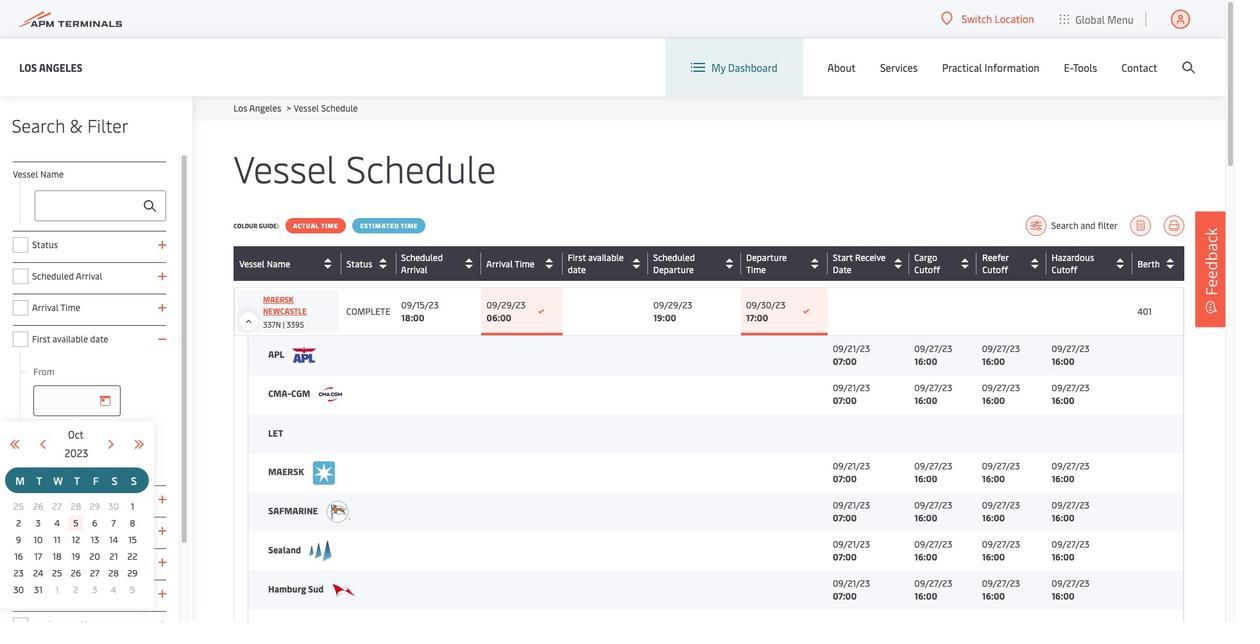 Task type: describe. For each thing, give the bounding box(es) containing it.
safmarine
[[268, 505, 320, 517]]

1 horizontal spatial 28 link
[[106, 566, 121, 582]]

17
[[34, 551, 42, 563]]

global menu
[[1076, 12, 1134, 26]]

cargo for reefer cutoff button for second departure time button
[[915, 252, 938, 264]]

11 link
[[49, 533, 65, 548]]

14 link
[[106, 533, 121, 548]]

1 vertical spatial 29 link
[[125, 566, 140, 582]]

hazardous cutoff for second departure time button from the right's reefer cutoff button hazardous cutoff button
[[1052, 252, 1095, 276]]

1 vertical spatial schedule
[[346, 143, 497, 193]]

apl image
[[293, 348, 316, 364]]

1 horizontal spatial 5 link
[[125, 583, 140, 598]]

7 link
[[106, 516, 121, 532]]

available for second departure time button
[[588, 252, 624, 264]]

e-tools
[[1065, 60, 1098, 74]]

hazardous for second departure time button
[[1052, 252, 1095, 264]]

first available date for status button corresponding to second departure time button from the right's the arrival time button
[[568, 252, 624, 276]]

vessel name for 'vessel name' button related to status button corresponding to second departure time button from the right
[[239, 258, 290, 270]]

cargo for second departure time button from the right's reefer cutoff button
[[915, 252, 938, 264]]

arrival time for the arrival time button associated with status button related to second departure time button
[[487, 258, 535, 270]]

09/30/23 17:00
[[746, 299, 786, 324]]

1 vertical spatial 2 link
[[68, 583, 84, 598]]

cma-cgm
[[268, 388, 312, 400]]

f
[[93, 474, 99, 488]]

6
[[92, 517, 97, 530]]

6 link
[[87, 516, 103, 532]]

services
[[881, 60, 918, 74]]

06:00
[[487, 312, 512, 324]]

reefer cutoff button for second departure time button from the right
[[983, 252, 1044, 276]]

location
[[995, 12, 1035, 26]]

cma cgm image
[[319, 388, 342, 402]]

7
[[111, 517, 116, 530]]

0 horizontal spatial 5 link
[[68, 516, 84, 532]]

tools
[[1074, 60, 1098, 74]]

e-tools button
[[1065, 39, 1098, 96]]

>
[[287, 102, 291, 114]]

los for los angeles > vessel schedule
[[234, 102, 248, 114]]

sud
[[308, 584, 324, 596]]

feedback
[[1201, 228, 1222, 296]]

339s
[[287, 320, 304, 330]]

18
[[53, 551, 62, 563]]

0 horizontal spatial 5
[[73, 517, 79, 530]]

30 for the rightmost 30 link
[[108, 501, 119, 513]]

start receive date for start receive date button associated with second departure time button
[[833, 252, 886, 276]]

los angeles
[[19, 60, 83, 74]]

31
[[34, 584, 42, 596]]

26 for bottom "26" link
[[71, 567, 81, 580]]

|
[[283, 320, 285, 330]]

2 s from the left
[[131, 474, 137, 488]]

22
[[127, 551, 138, 563]]

berth button for hazardous cutoff button associated with reefer cutoff button for second departure time button
[[1138, 254, 1181, 274]]

2 for the leftmost 2 "link"
[[16, 517, 21, 530]]

19 link
[[68, 550, 84, 565]]

arrival time for status button corresponding to second departure time button from the right's the arrival time button
[[487, 258, 535, 270]]

los for los angeles
[[19, 60, 37, 74]]

to
[[33, 426, 43, 438]]

10
[[34, 534, 43, 546]]

contact
[[1122, 60, 1158, 74]]

estimated time
[[360, 221, 418, 230]]

start receive date button for second departure time button
[[833, 252, 906, 276]]

available for second departure time button from the right
[[589, 252, 624, 264]]

scheduled arrival for second departure time button from the right
[[401, 252, 443, 276]]

name for status button related to second departure time button
[[267, 258, 290, 270]]

1 vertical spatial 5
[[130, 584, 135, 596]]

09/21/23 07:00 for maersk
[[833, 460, 871, 485]]

1 horizontal spatial 3 link
[[87, 583, 103, 598]]

09/15/23
[[401, 299, 439, 311]]

15
[[128, 534, 137, 546]]

time for status button corresponding to second departure time button from the right's the arrival time button
[[515, 258, 535, 270]]

and
[[1081, 220, 1096, 232]]

09/29/23 19:00
[[654, 299, 693, 324]]

actual
[[293, 221, 319, 230]]

actual time
[[293, 221, 338, 230]]

sealand
[[268, 544, 303, 556]]

my dashboard
[[712, 60, 778, 74]]

berth for second departure time button
[[1138, 258, 1161, 270]]

0 vertical spatial 29
[[90, 501, 100, 513]]

scheduled arrival button for status button related to second departure time button
[[401, 252, 478, 276]]

reefer for second departure time button from the right's reefer cutoff button
[[983, 252, 1009, 264]]

e-
[[1065, 60, 1074, 74]]

practical information button
[[943, 39, 1040, 96]]

dashboard
[[728, 60, 778, 74]]

8 link
[[125, 516, 140, 532]]

cma-
[[268, 388, 291, 400]]

hamburg sud
[[268, 584, 326, 596]]

vessel schedule
[[234, 143, 497, 193]]

switch location
[[962, 12, 1035, 26]]

09/21/23 07:00 for apl
[[833, 343, 871, 368]]

3 for the topmost 3 link
[[36, 517, 41, 530]]

time for second departure time button
[[747, 264, 766, 276]]

maersk image
[[313, 461, 336, 486]]

09/21/23 for cma-cgm
[[833, 382, 871, 394]]

21 link
[[106, 550, 121, 565]]

information
[[985, 60, 1040, 74]]

global menu button
[[1048, 0, 1147, 38]]

safmarine image
[[327, 501, 350, 523]]

search and filter
[[1052, 220, 1118, 232]]

09/21/23 07:00 for sealand
[[833, 539, 871, 564]]

cargo cutoff button for second departure time button from the right start receive date button
[[915, 252, 974, 276]]

about
[[828, 60, 856, 74]]

1 vertical spatial 27 link
[[87, 566, 103, 582]]

9 link
[[11, 533, 26, 548]]

17 link
[[30, 550, 46, 565]]

cargo cutoff button for start receive date button associated with second departure time button
[[915, 252, 974, 276]]

hazardous cutoff for hazardous cutoff button associated with reefer cutoff button for second departure time button
[[1052, 252, 1095, 276]]

1 vertical spatial 1 link
[[49, 583, 65, 598]]

09/15/23 18:00
[[401, 299, 439, 324]]

9
[[16, 534, 21, 546]]

31 link
[[30, 583, 46, 598]]

guide:
[[259, 221, 279, 230]]

07:00 for sealand
[[833, 551, 857, 564]]

maersk for maersk newcastle 337n | 339s
[[263, 295, 294, 305]]

let
[[268, 428, 283, 440]]

19
[[71, 551, 80, 563]]

07:00 for apl
[[833, 356, 857, 368]]

11
[[54, 534, 61, 546]]

07:00 for cma-cgm
[[833, 395, 857, 407]]

my
[[712, 60, 726, 74]]

10 link
[[30, 533, 46, 548]]

vessel name button for status button corresponding to second departure time button from the right
[[239, 254, 338, 274]]

1 horizontal spatial 29
[[127, 567, 138, 580]]

25 for 25 link to the left
[[14, 501, 24, 513]]

practical
[[943, 60, 983, 74]]

09/21/23 07:00 for cma-cgm
[[833, 382, 871, 407]]

20
[[89, 551, 100, 563]]

17:00
[[746, 312, 769, 324]]

23 link
[[11, 566, 26, 582]]

19:00
[[654, 312, 677, 324]]

cargo cutoff for second departure time button from the right
[[915, 252, 941, 276]]

hamburg
[[268, 584, 306, 596]]

start receive date for second departure time button from the right start receive date button
[[833, 252, 886, 276]]

m
[[15, 474, 25, 488]]

09/30/23
[[746, 299, 786, 311]]

name for status button corresponding to second departure time button from the right
[[267, 258, 290, 270]]

switch
[[962, 12, 993, 26]]

search and filter button
[[1026, 216, 1118, 236]]

8
[[130, 517, 135, 530]]

receive for second departure time button from the right start receive date button
[[855, 252, 886, 264]]

09/29/23 for 19:00
[[654, 299, 693, 311]]

To text field
[[33, 446, 121, 476]]

reefer cutoff button for second departure time button
[[983, 252, 1044, 276]]

13
[[90, 534, 99, 546]]

2 t from the left
[[74, 474, 80, 488]]

start for second departure time button from the right start receive date button
[[833, 252, 853, 264]]

hazardous for second departure time button from the right
[[1052, 252, 1095, 264]]

date for the arrival time button associated with status button related to second departure time button
[[568, 264, 586, 276]]

From text field
[[33, 386, 121, 417]]

22 link
[[125, 550, 140, 565]]

0 vertical spatial 3 link
[[30, 516, 46, 532]]

maersk for maersk
[[268, 466, 306, 478]]

menu
[[1108, 12, 1134, 26]]

start receive date button for second departure time button from the right
[[833, 252, 907, 276]]

1 vertical spatial 30 link
[[11, 583, 26, 598]]

start for start receive date button associated with second departure time button
[[833, 252, 853, 264]]



Task type: locate. For each thing, give the bounding box(es) containing it.
1 reefer cutoff button from the left
[[983, 252, 1044, 276]]

1 horizontal spatial 27 link
[[87, 566, 103, 582]]

my dashboard button
[[691, 39, 778, 96]]

27 down 20 link
[[90, 567, 100, 580]]

0 vertical spatial 27
[[52, 501, 62, 513]]

21
[[109, 551, 118, 563]]

los
[[19, 60, 37, 74], [234, 102, 248, 114]]

0 vertical spatial maersk
[[263, 295, 294, 305]]

3
[[36, 517, 41, 530], [92, 584, 97, 596]]

hazardous cutoff button for second departure time button from the right's reefer cutoff button
[[1052, 252, 1130, 276]]

berth button
[[1138, 254, 1181, 274], [1138, 254, 1181, 274]]

0 horizontal spatial 25 link
[[11, 499, 26, 515]]

0 vertical spatial 25 link
[[11, 499, 26, 515]]

status for status button related to second departure time button
[[347, 258, 373, 270]]

reefer for reefer cutoff button for second departure time button
[[983, 252, 1009, 264]]

18 link
[[49, 550, 65, 565]]

0 vertical spatial 25
[[14, 501, 24, 513]]

337n
[[263, 320, 281, 330]]

2 link up 9
[[11, 516, 26, 532]]

first available date button
[[568, 252, 645, 276], [568, 252, 645, 276]]

1 berth button from the left
[[1138, 254, 1181, 274]]

0 horizontal spatial t
[[36, 474, 42, 488]]

1 horizontal spatial t
[[74, 474, 80, 488]]

2 reefer cutoff button from the left
[[983, 252, 1044, 276]]

first for the arrival time button associated with status button related to second departure time button
[[568, 252, 586, 264]]

hamburg sud image
[[332, 584, 355, 598]]

search left & in the left top of the page
[[12, 113, 65, 137]]

status button for second departure time button
[[347, 254, 394, 274]]

date for status button corresponding to second departure time button from the right's the arrival time button
[[568, 264, 586, 276]]

30 down 23 link
[[13, 584, 24, 596]]

1 t from the left
[[36, 474, 42, 488]]

1 vertical spatial 26
[[71, 567, 81, 580]]

1 horizontal spatial 2
[[73, 584, 78, 596]]

1 hazardous from the left
[[1052, 252, 1095, 264]]

1 vertical spatial 5 link
[[125, 583, 140, 598]]

1 vertical spatial 27
[[90, 567, 100, 580]]

4
[[54, 517, 60, 530], [111, 584, 116, 596]]

26 down 19 'link'
[[71, 567, 81, 580]]

angeles up search & filter
[[39, 60, 83, 74]]

4 link down the 21 link
[[106, 583, 121, 598]]

1 vertical spatial 25
[[52, 567, 62, 580]]

25 link down m
[[11, 499, 26, 515]]

0 vertical spatial 3
[[36, 517, 41, 530]]

0 vertical spatial 1
[[131, 501, 134, 513]]

sealand image
[[310, 541, 333, 562]]

1 horizontal spatial 28
[[108, 567, 119, 580]]

start
[[833, 252, 853, 264], [833, 252, 853, 264], [32, 557, 52, 569]]

4 down the 21 link
[[111, 584, 116, 596]]

07:00 for safmarine
[[833, 512, 857, 524]]

1 horizontal spatial los
[[234, 102, 248, 114]]

0 horizontal spatial 29
[[90, 501, 100, 513]]

26 for "26" link to the left
[[33, 501, 43, 513]]

1 berth from the left
[[1138, 258, 1161, 270]]

2 status button from the left
[[347, 254, 394, 274]]

time right actual
[[321, 221, 338, 230]]

1 link
[[125, 499, 140, 515], [49, 583, 65, 598]]

1 horizontal spatial 27
[[90, 567, 100, 580]]

None checkbox
[[13, 300, 28, 316], [13, 332, 28, 347], [13, 492, 28, 508], [13, 300, 28, 316], [13, 332, 28, 347], [13, 492, 28, 508]]

time for estimated time
[[401, 221, 418, 230]]

28 link down the 21 link
[[106, 566, 121, 582]]

name
[[40, 168, 64, 180], [267, 258, 290, 270], [267, 258, 290, 270]]

4 up 11
[[54, 517, 60, 530]]

1 horizontal spatial angeles
[[249, 102, 281, 114]]

receive for start receive date button associated with second departure time button
[[856, 252, 886, 264]]

0 horizontal spatial los
[[19, 60, 37, 74]]

0 vertical spatial 2
[[16, 517, 21, 530]]

2 07:00 from the top
[[833, 395, 857, 407]]

1 link right 31 link
[[49, 583, 65, 598]]

4 07:00 from the top
[[833, 512, 857, 524]]

1 horizontal spatial search
[[1052, 220, 1079, 232]]

hazardous cutoff
[[1052, 252, 1095, 276], [1052, 252, 1095, 276]]

0 vertical spatial 28
[[71, 501, 81, 513]]

w
[[53, 474, 63, 488]]

1 horizontal spatial los angeles link
[[234, 102, 281, 114]]

1 vertical spatial los
[[234, 102, 248, 114]]

12 link
[[68, 533, 84, 548]]

0 horizontal spatial 26
[[33, 501, 43, 513]]

0 vertical spatial 30
[[108, 501, 119, 513]]

maersk left maersk image
[[268, 466, 306, 478]]

practical information
[[943, 60, 1040, 74]]

vessel name button for status button related to second departure time button
[[239, 254, 338, 274]]

maersk newcastle 337n | 339s
[[263, 295, 307, 330]]

401
[[1138, 306, 1153, 318]]

vessel name for status button related to second departure time button 'vessel name' button
[[239, 258, 290, 270]]

2 hazardous from the left
[[1052, 252, 1095, 264]]

0 horizontal spatial 4 link
[[49, 516, 65, 532]]

apl
[[268, 349, 286, 361]]

search inside button
[[1052, 220, 1079, 232]]

time for the arrival time button associated with status button related to second departure time button
[[515, 258, 535, 270]]

28 up 12
[[71, 501, 81, 513]]

1 vertical spatial 1
[[55, 584, 59, 596]]

0 vertical spatial 5 link
[[68, 516, 84, 532]]

filter
[[1098, 220, 1118, 232]]

1 status button from the left
[[347, 254, 393, 274]]

1 time from the left
[[321, 221, 338, 230]]

start receive date button
[[833, 252, 907, 276], [833, 252, 906, 276]]

berth button for second departure time button from the right's reefer cutoff button hazardous cutoff button
[[1138, 254, 1181, 274]]

18:00
[[401, 312, 425, 324]]

0 horizontal spatial 25
[[14, 501, 24, 513]]

2 09/29/23 from the left
[[654, 299, 693, 311]]

25 down 18 link
[[52, 567, 62, 580]]

1 horizontal spatial 4
[[111, 584, 116, 596]]

2 09/21/23 07:00 from the top
[[833, 382, 871, 407]]

09/21/23 07:00 for safmarine
[[833, 499, 871, 524]]

07:00 for hamburg sud
[[833, 591, 857, 603]]

09/21/23 for apl
[[833, 343, 871, 355]]

available
[[588, 252, 624, 264], [589, 252, 624, 264], [52, 333, 88, 345]]

1 09/29/23 from the left
[[487, 299, 526, 311]]

1 horizontal spatial 4 link
[[106, 583, 121, 598]]

28 link
[[68, 499, 84, 515], [106, 566, 121, 582]]

1 right 31 link
[[55, 584, 59, 596]]

09/21/23 07:00
[[833, 343, 871, 368], [833, 382, 871, 407], [833, 460, 871, 485], [833, 499, 871, 524], [833, 539, 871, 564], [833, 578, 871, 603]]

09/27/23
[[915, 343, 953, 355], [983, 343, 1021, 355], [1052, 343, 1090, 355], [915, 382, 953, 394], [983, 382, 1021, 394], [1052, 382, 1090, 394], [915, 460, 953, 472], [983, 460, 1021, 472], [1052, 460, 1090, 472], [915, 499, 953, 512], [983, 499, 1021, 512], [1052, 499, 1090, 512], [915, 539, 953, 551], [983, 539, 1021, 551], [1052, 539, 1090, 551], [915, 578, 953, 590], [983, 578, 1021, 590], [1052, 578, 1090, 590]]

3 07:00 from the top
[[833, 473, 857, 485]]

angeles for los angeles > vessel schedule
[[249, 102, 281, 114]]

2 09/21/23 from the top
[[833, 382, 871, 394]]

4 09/21/23 from the top
[[833, 499, 871, 512]]

2 down 19 'link'
[[73, 584, 78, 596]]

0 vertical spatial los
[[19, 60, 37, 74]]

newcastle
[[263, 306, 307, 316]]

reefer
[[983, 252, 1009, 264], [983, 252, 1009, 264]]

time
[[515, 258, 535, 270], [515, 258, 535, 270], [746, 264, 766, 276], [747, 264, 766, 276], [61, 302, 80, 314], [75, 525, 95, 537]]

1 reefer cutoff from the left
[[983, 252, 1009, 276]]

reefer cutoff button
[[983, 252, 1044, 276], [983, 252, 1044, 276]]

first available date
[[568, 252, 624, 276], [568, 252, 624, 276], [32, 333, 108, 345]]

0 horizontal spatial 4
[[54, 517, 60, 530]]

3 for right 3 link
[[92, 584, 97, 596]]

scheduled departure for second departure time button
[[654, 252, 695, 276]]

28 down the 21 link
[[108, 567, 119, 580]]

0 vertical spatial 30 link
[[106, 499, 121, 515]]

20 link
[[87, 550, 103, 565]]

1 vertical spatial los angeles link
[[234, 102, 281, 114]]

09/21/23 07:00 for hamburg sud
[[833, 578, 871, 603]]

t right w
[[74, 474, 80, 488]]

0 horizontal spatial 27 link
[[49, 499, 65, 515]]

27 link down 20 link
[[87, 566, 103, 582]]

2 reefer cutoff from the left
[[983, 252, 1009, 276]]

28
[[71, 501, 81, 513], [108, 567, 119, 580]]

1 vertical spatial 28
[[108, 567, 119, 580]]

1 horizontal spatial 5
[[130, 584, 135, 596]]

None text field
[[35, 191, 166, 221]]

status button for second departure time button from the right
[[347, 254, 393, 274]]

0 vertical spatial 4
[[54, 517, 60, 530]]

09/21/23 for maersk
[[833, 460, 871, 472]]

filter
[[87, 113, 128, 137]]

27 down w
[[52, 501, 62, 513]]

09/21/23 for sealand
[[833, 539, 871, 551]]

0 horizontal spatial 1 link
[[49, 583, 65, 598]]

24
[[33, 567, 43, 580]]

0 vertical spatial los angeles link
[[19, 59, 83, 75]]

cargo
[[915, 252, 938, 264], [915, 252, 938, 264], [32, 588, 55, 600]]

29 down 22 link
[[127, 567, 138, 580]]

hazardous cutoff button for reefer cutoff button for second departure time button
[[1052, 252, 1130, 276]]

2 link
[[11, 516, 26, 532], [68, 583, 84, 598]]

24 link
[[30, 566, 46, 582]]

0 vertical spatial 2 link
[[11, 516, 26, 532]]

search left and
[[1052, 220, 1079, 232]]

1 horizontal spatial 3
[[92, 584, 97, 596]]

1 vertical spatial maersk
[[268, 466, 306, 478]]

3 09/21/23 from the top
[[833, 460, 871, 472]]

1 horizontal spatial s
[[131, 474, 137, 488]]

1 start receive date button from the left
[[833, 252, 907, 276]]

0 horizontal spatial 3 link
[[30, 516, 46, 532]]

cargo cutoff for second departure time button
[[915, 252, 941, 276]]

reefer cutoff for second departure time button from the right
[[983, 252, 1009, 276]]

first available date for the arrival time button associated with status button related to second departure time button
[[568, 252, 624, 276]]

2 berth button from the left
[[1138, 254, 1181, 274]]

27 for the left 27 link
[[52, 501, 62, 513]]

search & filter
[[12, 113, 128, 137]]

0 vertical spatial 5
[[73, 517, 79, 530]]

1 vertical spatial search
[[1052, 220, 1079, 232]]

1 hazardous cutoff button from the left
[[1052, 252, 1130, 276]]

6 09/21/23 07:00 from the top
[[833, 578, 871, 603]]

global
[[1076, 12, 1105, 26]]

0 horizontal spatial 27
[[52, 501, 62, 513]]

0 horizontal spatial 2
[[16, 517, 21, 530]]

about button
[[828, 39, 856, 96]]

time for second departure time button from the right
[[746, 264, 766, 276]]

time for actual time
[[321, 221, 338, 230]]

t left w
[[36, 474, 42, 488]]

cgm
[[291, 388, 310, 400]]

1 horizontal spatial 29 link
[[125, 566, 140, 582]]

1 s from the left
[[112, 474, 118, 488]]

2 time from the left
[[401, 221, 418, 230]]

cutoff
[[915, 264, 941, 276], [915, 264, 941, 276], [983, 264, 1008, 276], [983, 264, 1009, 276], [1052, 264, 1078, 276], [1052, 264, 1078, 276], [57, 588, 83, 600]]

scheduled arrival button for status button corresponding to second departure time button from the right
[[401, 252, 478, 276]]

berth
[[1138, 258, 1161, 270], [1138, 258, 1161, 270]]

1 09/21/23 from the top
[[833, 343, 871, 355]]

3 link down 20 link
[[87, 583, 103, 598]]

4 for 4 link to the left
[[54, 517, 60, 530]]

0 vertical spatial 27 link
[[49, 499, 65, 515]]

maersk up newcastle
[[263, 295, 294, 305]]

0 vertical spatial 4 link
[[49, 516, 65, 532]]

hazardous
[[1052, 252, 1095, 264], [1052, 252, 1095, 264]]

1 vertical spatial 4
[[111, 584, 116, 596]]

27
[[52, 501, 62, 513], [90, 567, 100, 580]]

switch location button
[[942, 12, 1035, 26]]

0 horizontal spatial 2 link
[[11, 516, 26, 532]]

time right estimated
[[401, 221, 418, 230]]

1 departure time button from the left
[[746, 252, 825, 276]]

5 09/21/23 07:00 from the top
[[833, 539, 871, 564]]

1 horizontal spatial time
[[401, 221, 418, 230]]

5 down 22 link
[[130, 584, 135, 596]]

3 up 10
[[36, 517, 41, 530]]

09/21/23 for safmarine
[[833, 499, 871, 512]]

5 link down 22 link
[[125, 583, 140, 598]]

berth for second departure time button from the right
[[1138, 258, 1161, 270]]

09/29/23 06:00
[[487, 299, 526, 324]]

23
[[14, 567, 24, 580]]

arrival time button for status button related to second departure time button
[[487, 254, 560, 274]]

30 for bottommost 30 link
[[13, 584, 24, 596]]

14
[[109, 534, 118, 546]]

angeles for los angeles
[[39, 60, 83, 74]]

1 vertical spatial 2
[[73, 584, 78, 596]]

date for second departure time button from the right
[[833, 264, 852, 276]]

1 vertical spatial 28 link
[[106, 566, 121, 582]]

30 link down 23 link
[[11, 583, 26, 598]]

None checkbox
[[13, 238, 28, 253], [13, 269, 28, 284], [13, 524, 28, 539], [13, 555, 28, 571], [13, 587, 28, 602], [13, 618, 28, 623], [13, 238, 28, 253], [13, 269, 28, 284], [13, 524, 28, 539], [13, 555, 28, 571], [13, 587, 28, 602], [13, 618, 28, 623]]

1 vertical spatial 4 link
[[106, 583, 121, 598]]

2 reefer from the left
[[983, 252, 1009, 264]]

5 09/21/23 from the top
[[833, 539, 871, 551]]

departure
[[746, 252, 787, 264], [747, 252, 787, 264], [654, 264, 694, 276], [654, 264, 694, 276], [76, 494, 117, 506], [32, 525, 73, 537]]

1 horizontal spatial 25
[[52, 567, 62, 580]]

0 horizontal spatial 1
[[55, 584, 59, 596]]

estimated
[[360, 221, 399, 230]]

29 up 6
[[90, 501, 100, 513]]

scheduled arrival button
[[401, 252, 478, 276], [401, 252, 478, 276]]

scheduled departure for second departure time button from the right
[[654, 252, 696, 276]]

26 link down 19 'link'
[[68, 566, 84, 582]]

3 link
[[30, 516, 46, 532], [87, 583, 103, 598]]

3 link up 10
[[30, 516, 46, 532]]

0 horizontal spatial 28 link
[[68, 499, 84, 515]]

25 for the bottom 25 link
[[52, 567, 62, 580]]

25 link down 18 link
[[49, 566, 65, 582]]

09/21/23 for hamburg sud
[[833, 578, 871, 590]]

4 for right 4 link
[[111, 584, 116, 596]]

1 up 8 at left
[[131, 501, 134, 513]]

1 vertical spatial 25 link
[[49, 566, 65, 582]]

16
[[14, 551, 23, 563]]

26 up 10
[[33, 501, 43, 513]]

1 reefer from the left
[[983, 252, 1009, 264]]

1 horizontal spatial 26
[[71, 567, 81, 580]]

reefer cutoff
[[983, 252, 1009, 276], [983, 252, 1009, 276]]

0 vertical spatial 29 link
[[87, 499, 103, 515]]

09/29/23 up 06:00
[[487, 299, 526, 311]]

2 up 9
[[16, 517, 21, 530]]

0 horizontal spatial los angeles link
[[19, 59, 83, 75]]

0 horizontal spatial 30 link
[[11, 583, 26, 598]]

30
[[108, 501, 119, 513], [13, 584, 24, 596]]

2 departure time button from the left
[[747, 252, 825, 276]]

1 vertical spatial 29
[[127, 567, 138, 580]]

5 up 12
[[73, 517, 79, 530]]

search for search & filter
[[12, 113, 65, 137]]

15 link
[[125, 533, 140, 548]]

1 link up 8 at left
[[125, 499, 140, 515]]

1 horizontal spatial 30 link
[[106, 499, 121, 515]]

09/29/23 up 19:00
[[654, 299, 693, 311]]

0 horizontal spatial 09/29/23
[[487, 299, 526, 311]]

30 link up 7
[[106, 499, 121, 515]]

date for second departure time button
[[833, 264, 852, 276]]

0 horizontal spatial s
[[112, 474, 118, 488]]

0 vertical spatial 26
[[33, 501, 43, 513]]

0 vertical spatial schedule
[[321, 102, 358, 114]]

1 09/21/23 07:00 from the top
[[833, 343, 871, 368]]

1 horizontal spatial 1 link
[[125, 499, 140, 515]]

16:00
[[915, 356, 938, 368], [983, 356, 1006, 368], [1052, 356, 1075, 368], [915, 395, 938, 407], [983, 395, 1006, 407], [1052, 395, 1075, 407], [915, 473, 938, 485], [983, 473, 1006, 485], [1052, 473, 1075, 485], [915, 512, 938, 524], [983, 512, 1006, 524], [1052, 512, 1075, 524], [915, 551, 938, 564], [983, 551, 1006, 564], [1052, 551, 1075, 564], [915, 591, 938, 603], [983, 591, 1006, 603], [1052, 591, 1075, 603]]

0 vertical spatial search
[[12, 113, 65, 137]]

29 link up 6
[[87, 499, 103, 515]]

25 link
[[11, 499, 26, 515], [49, 566, 65, 582]]

1 vertical spatial 26 link
[[68, 566, 84, 582]]

departure time button
[[746, 252, 825, 276], [747, 252, 825, 276]]

12
[[72, 534, 80, 546]]

09/29/23 for 06:00
[[487, 299, 526, 311]]

27 link down w
[[49, 499, 65, 515]]

3 09/21/23 07:00 from the top
[[833, 460, 871, 485]]

5 07:00 from the top
[[833, 551, 857, 564]]

feedback button
[[1196, 212, 1228, 327]]

1 horizontal spatial 2 link
[[68, 583, 84, 598]]

2 link down 19 'link'
[[68, 583, 84, 598]]

0 horizontal spatial 3
[[36, 517, 41, 530]]

07:00
[[833, 356, 857, 368], [833, 395, 857, 407], [833, 473, 857, 485], [833, 512, 857, 524], [833, 551, 857, 564], [833, 591, 857, 603]]

angeles left >
[[249, 102, 281, 114]]

0 vertical spatial 28 link
[[68, 499, 84, 515]]

25 down m
[[14, 501, 24, 513]]

2 hazardous cutoff button from the left
[[1052, 252, 1130, 276]]

2 for 2 "link" to the bottom
[[73, 584, 78, 596]]

29 link down 22 link
[[125, 566, 140, 582]]

search for search and filter
[[1052, 220, 1079, 232]]

reefer cutoff for second departure time button
[[983, 252, 1009, 276]]

0 horizontal spatial 26 link
[[30, 499, 46, 515]]

0 vertical spatial 1 link
[[125, 499, 140, 515]]

1 07:00 from the top
[[833, 356, 857, 368]]

5
[[73, 517, 79, 530], [130, 584, 135, 596]]

first for status button corresponding to second departure time button from the right's the arrival time button
[[568, 252, 586, 264]]

27 for 27 link to the bottom
[[90, 567, 100, 580]]

0 vertical spatial angeles
[[39, 60, 83, 74]]

maersk inside maersk newcastle 337n | 339s
[[263, 295, 294, 305]]

2 hazardous cutoff from the left
[[1052, 252, 1095, 276]]

6 07:00 from the top
[[833, 591, 857, 603]]

arrival time button for status button corresponding to second departure time button from the right
[[487, 254, 560, 274]]

3 down 20 link
[[92, 584, 97, 596]]

contact button
[[1122, 39, 1158, 96]]

4 link up 11
[[49, 516, 65, 532]]

scheduled arrival for second departure time button
[[401, 252, 443, 276]]

07:00 for maersk
[[833, 473, 857, 485]]

0 horizontal spatial 28
[[71, 501, 81, 513]]

30 up 7
[[108, 501, 119, 513]]

1 hazardous cutoff from the left
[[1052, 252, 1095, 276]]

los angeles link up search & filter
[[19, 59, 83, 75]]

13 link
[[87, 533, 103, 548]]

4 09/21/23 07:00 from the top
[[833, 499, 871, 524]]

oct
[[68, 427, 84, 441]]

5 link up 12
[[68, 516, 84, 532]]

0 horizontal spatial search
[[12, 113, 65, 137]]

los angeles link left >
[[234, 102, 281, 114]]

09/29/23
[[487, 299, 526, 311], [654, 299, 693, 311]]

status for status button corresponding to second departure time button from the right
[[347, 258, 373, 270]]

2 start receive date button from the left
[[833, 252, 906, 276]]

los angeles > vessel schedule
[[234, 102, 358, 114]]

2 berth from the left
[[1138, 258, 1161, 270]]

26 link up 10
[[30, 499, 46, 515]]

28 link up 12
[[68, 499, 84, 515]]

arrival time
[[487, 258, 535, 270], [487, 258, 535, 270], [32, 302, 80, 314]]

6 09/21/23 from the top
[[833, 578, 871, 590]]

0 horizontal spatial time
[[321, 221, 338, 230]]

1 vertical spatial 30
[[13, 584, 24, 596]]



Task type: vqa. For each thing, say whether or not it's contained in the screenshot.


